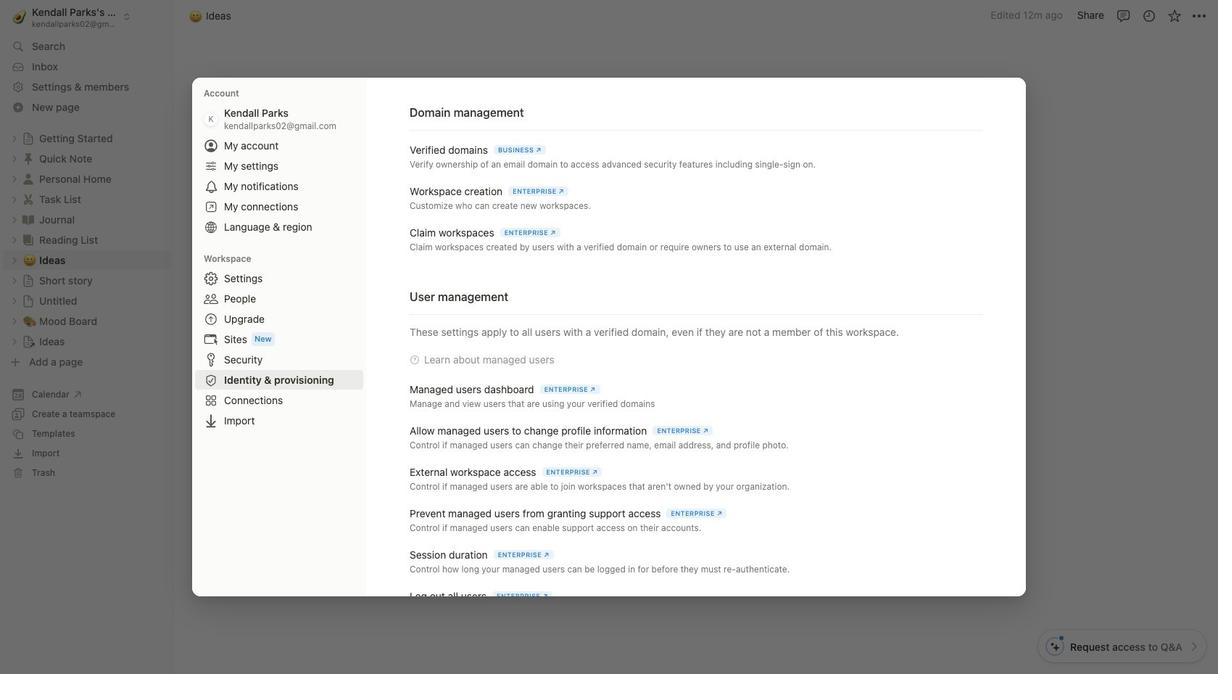 Task type: vqa. For each thing, say whether or not it's contained in the screenshot.
👋 icon at the left of the page
no



Task type: describe. For each thing, give the bounding box(es) containing it.
0 horizontal spatial 😀 image
[[189, 8, 202, 24]]

comments image
[[1117, 8, 1132, 23]]

favorite image
[[1168, 8, 1182, 23]]



Task type: locate. For each thing, give the bounding box(es) containing it.
0 vertical spatial 😀 image
[[189, 8, 202, 24]]

😀 image
[[189, 8, 202, 24], [442, 96, 498, 170]]

🥑 image
[[13, 7, 26, 26]]

1 horizontal spatial 😀 image
[[442, 96, 498, 170]]

updates image
[[1142, 8, 1157, 23]]

1 vertical spatial 😀 image
[[442, 96, 498, 170]]



